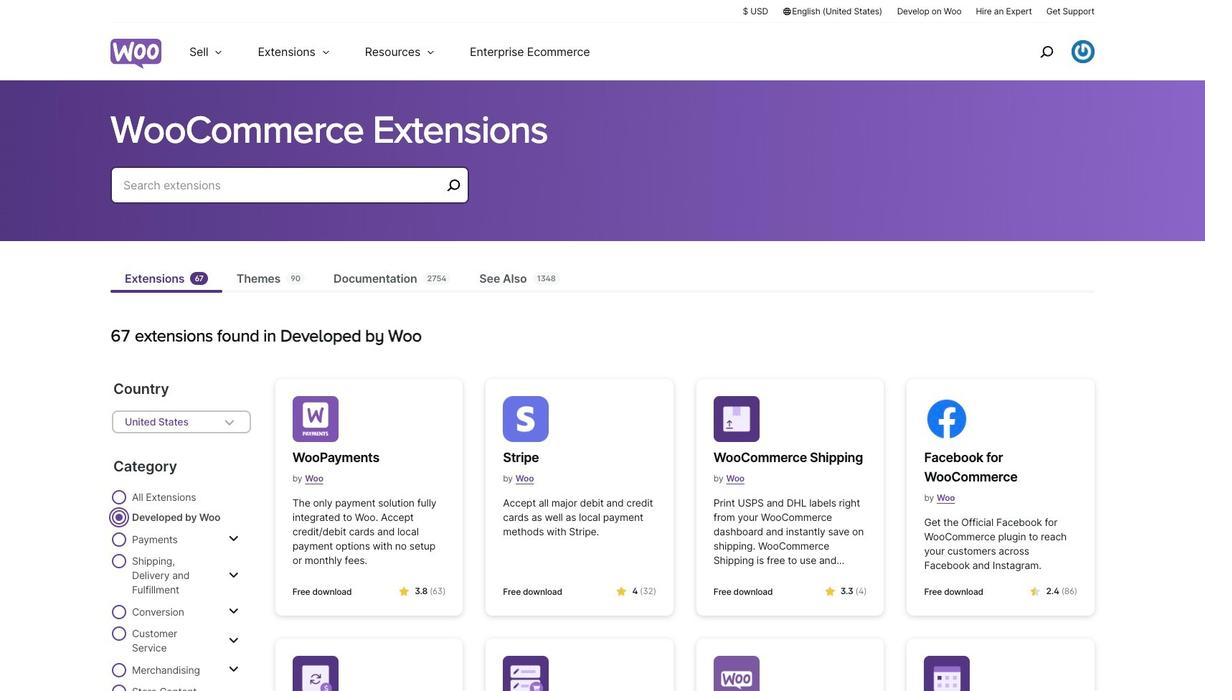 Task type: locate. For each thing, give the bounding box(es) containing it.
search image
[[1035, 40, 1058, 63]]

Search extensions search field
[[123, 175, 442, 195]]

service navigation menu element
[[1010, 28, 1095, 75]]

5 show subcategories image from the top
[[229, 664, 239, 675]]

None search field
[[111, 166, 469, 221]]

angle down image
[[221, 413, 238, 431]]

1 show subcategories image from the top
[[229, 533, 239, 545]]

3 show subcategories image from the top
[[229, 606, 239, 617]]

show subcategories image
[[229, 533, 239, 545], [229, 569, 239, 581], [229, 606, 239, 617], [229, 635, 239, 646], [229, 664, 239, 675]]



Task type: describe. For each thing, give the bounding box(es) containing it.
open account menu image
[[1072, 40, 1095, 63]]

2 show subcategories image from the top
[[229, 569, 239, 581]]

Filter countries field
[[112, 410, 251, 433]]

4 show subcategories image from the top
[[229, 635, 239, 646]]



Task type: vqa. For each thing, say whether or not it's contained in the screenshot.
external link icon
no



